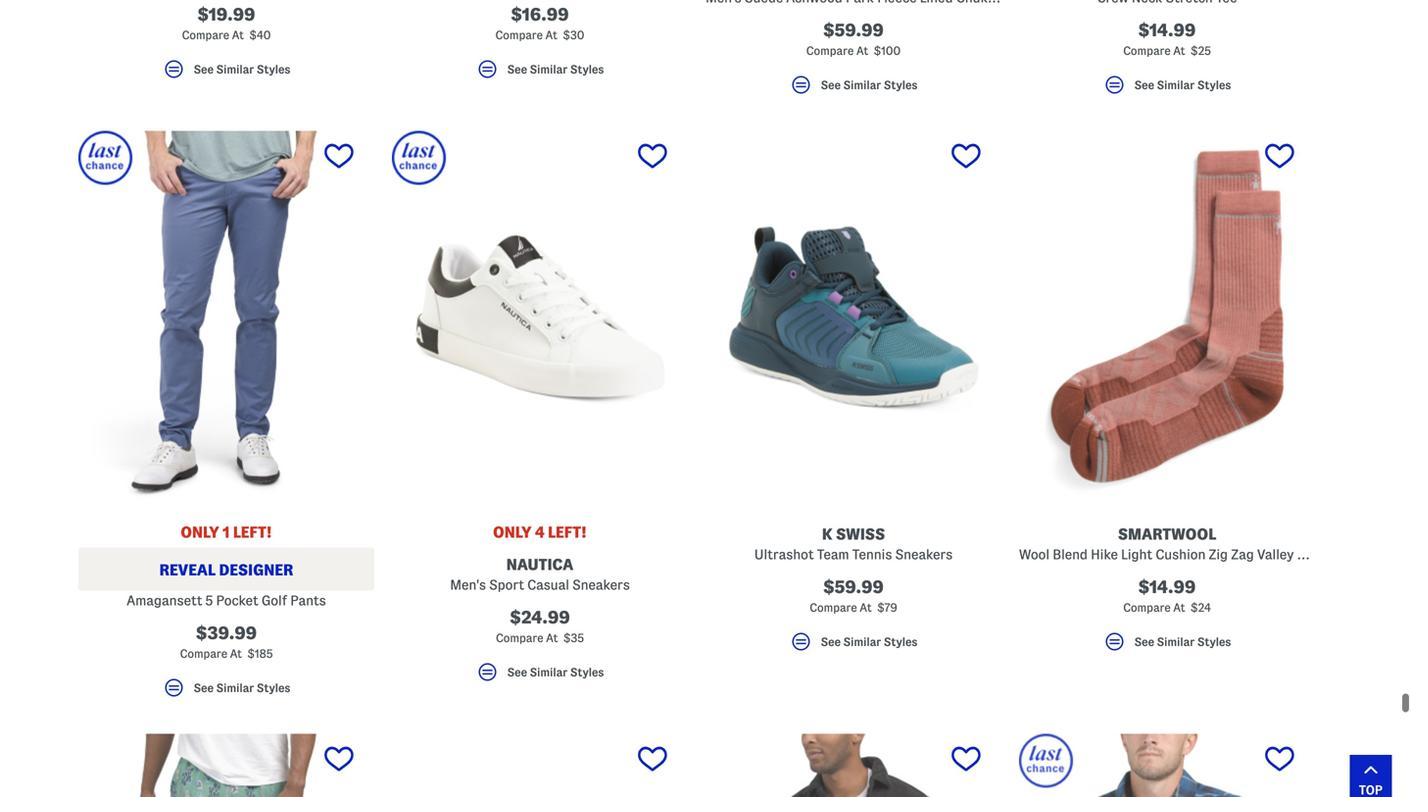 Task type: vqa. For each thing, say whether or not it's contained in the screenshot.
Compare associated with $14.99 Compare At              $25
yes



Task type: locate. For each thing, give the bounding box(es) containing it.
styles inside carhartt $16.99 compare at              $30 element
[[570, 63, 604, 75]]

see
[[194, 63, 214, 75], [507, 63, 527, 75], [821, 79, 841, 91], [1135, 79, 1155, 91], [821, 636, 841, 648], [1135, 636, 1155, 648], [507, 666, 527, 678], [194, 682, 214, 694]]

similar down $25
[[1157, 79, 1195, 91]]

golf
[[262, 593, 287, 608]]

see similar styles down $100
[[821, 79, 918, 91]]

$14.99
[[1139, 21, 1196, 40], [1139, 578, 1196, 597]]

styles down $100
[[884, 79, 918, 91]]

see inside untuckit $19.99 compare at              $40 element
[[194, 63, 214, 75]]

compare inside $19.99 compare at              $40
[[182, 29, 229, 41]]

left! right 4 at bottom
[[548, 524, 587, 541]]

see down $19.99 compare at              $40
[[194, 63, 214, 75]]

sneakers right the tennis
[[896, 547, 953, 562]]

styles for see similar styles button in the smartwool wool blend hike light cushion zig zag valley mid crew socks $14.99 compare at              $24 element
[[1198, 636, 1232, 648]]

compare down $16.99
[[496, 29, 543, 41]]

compare for $14.99 compare at              $24
[[1124, 602, 1171, 614]]

styles inside reveal designer amagansett 5 pocket golf pants $39.99 compare at              $185 element
[[257, 682, 291, 694]]

designer
[[219, 561, 294, 579]]

similar inside men's suede ashwood park fleece lined chukka boots $59.99 compare at              $100 element
[[844, 79, 882, 91]]

1 $14.99 from the top
[[1139, 21, 1196, 40]]

1 horizontal spatial only
[[493, 524, 532, 541]]

$14.99 inside the $14.99 compare at              $25
[[1139, 21, 1196, 40]]

only left 4 at bottom
[[493, 524, 532, 541]]

1 only from the left
[[181, 524, 219, 541]]

only left 1
[[181, 524, 219, 541]]

$25
[[1191, 45, 1212, 57]]

compare left $25
[[1124, 45, 1171, 57]]

similar down $35
[[530, 666, 568, 678]]

compare left the $24
[[1124, 602, 1171, 614]]

2 only from the left
[[493, 524, 532, 541]]

see similar styles inside carhartt $16.99 compare at              $30 element
[[507, 63, 604, 75]]

similar for see similar styles button underneath "$59.99 compare at              $79"
[[844, 636, 882, 648]]

styles inside smartwool wool blend hike light cushion zig zag valley mid crew socks $14.99 compare at              $24 element
[[1198, 636, 1232, 648]]

pocket
[[216, 593, 259, 608]]

$14.99 for $14.99 compare at              $24
[[1139, 578, 1196, 597]]

see similar styles for see similar styles button underneath $24.99 compare at              $35 at bottom
[[507, 666, 604, 678]]

styles down $40
[[257, 63, 291, 75]]

men's suede ashwood park fleece lined chukka boots $59.99 compare at              $100 element
[[706, 0, 1002, 106]]

swiss
[[836, 526, 885, 543]]

styles inside nautica men's sport casual sneakers $24.99 compare at              $35 element
[[570, 666, 604, 678]]

amagansett 5 pocket golf pants
[[127, 593, 326, 608]]

$14.99 for $14.99 compare at              $25
[[1139, 21, 1196, 40]]

see inside smartwool wool blend hike light cushion zig zag valley mid crew socks $14.99 compare at              $24 element
[[1135, 636, 1155, 648]]

$59.99 up $100
[[824, 21, 884, 40]]

see down $16.99 compare at              $30
[[507, 63, 527, 75]]

nautica men's sport casual sneakers
[[450, 556, 630, 592]]

see similar styles inside reveal designer amagansett 5 pocket golf pants $39.99 compare at              $185 element
[[194, 682, 291, 694]]

similar for see similar styles button under the $14.99 compare at              $25
[[1157, 79, 1195, 91]]

similar inside reveal designer amagansett 5 pocket golf pants $39.99 compare at              $185 element
[[216, 682, 254, 694]]

only for $39.99
[[181, 524, 219, 541]]

styles for see similar styles button underneath $24.99 compare at              $35 at bottom
[[570, 666, 604, 678]]

sneakers
[[896, 547, 953, 562], [573, 578, 630, 592]]

see similar styles button down $14.99 compare at              $24
[[1020, 630, 1316, 662]]

pants
[[290, 593, 326, 608]]

left! right 1
[[233, 524, 272, 541]]

see inside reveal designer amagansett 5 pocket golf pants $39.99 compare at              $185 element
[[194, 682, 214, 694]]

see similar styles button down $24.99 compare at              $35 at bottom
[[392, 660, 688, 693]]

see similar styles down $79
[[821, 636, 918, 648]]

wool
[[1020, 547, 1050, 562]]

see similar styles button down $19.99 compare at              $40
[[78, 58, 374, 90]]

2 $59.99 from the top
[[824, 578, 884, 597]]

see down the $14.99 compare at              $25
[[1135, 79, 1155, 91]]

see for see similar styles button under the $14.99 compare at              $25
[[1135, 79, 1155, 91]]

compare inside $14.99 compare at              $24
[[1124, 602, 1171, 614]]

compare down $24.99
[[496, 632, 544, 644]]

$19.99 compare at              $40
[[182, 5, 271, 41]]

0 horizontal spatial only
[[181, 524, 219, 541]]

styles down the $185
[[257, 682, 291, 694]]

see similar styles for see similar styles button underneath $59.99 compare at              $100
[[821, 79, 918, 91]]

see for see similar styles button underneath $16.99 compare at              $30
[[507, 63, 527, 75]]

see similar styles for see similar styles button below the $39.99 compare at              $185
[[194, 682, 291, 694]]

see down $59.99 compare at              $100
[[821, 79, 841, 91]]

similar inside untuckit $19.99 compare at              $40 element
[[216, 63, 254, 75]]

styles down $30 on the top
[[570, 63, 604, 75]]

$59.99 down the tennis
[[824, 578, 884, 597]]

see similar styles down the $24
[[1135, 636, 1232, 648]]

blend
[[1053, 547, 1088, 562]]

only inside nautica men's sport casual sneakers $24.99 compare at              $35 element
[[493, 524, 532, 541]]

see similar styles down the $185
[[194, 682, 291, 694]]

k swiss ultrashot team tennis sneakers
[[755, 526, 953, 562]]

compare inside the $14.99 compare at              $25
[[1124, 45, 1171, 57]]

similar down $40
[[216, 63, 254, 75]]

cushion
[[1156, 547, 1206, 562]]

similar for see similar styles button underneath $59.99 compare at              $100
[[844, 79, 882, 91]]

1 left! from the left
[[233, 524, 272, 541]]

styles inside untuckit $19.99 compare at              $40 element
[[257, 63, 291, 75]]

compare for $24.99 compare at              $35
[[496, 632, 544, 644]]

compare left $100
[[807, 45, 854, 57]]

see inside men's suede ashwood park fleece lined chukka boots $59.99 compare at              $100 element
[[821, 79, 841, 91]]

similar inside smartwool wool blend hike light cushion zig zag valley mid crew socks $14.99 compare at              $24 element
[[1157, 636, 1195, 648]]

similar
[[216, 63, 254, 75], [530, 63, 568, 75], [844, 79, 882, 91], [1157, 79, 1195, 91], [844, 636, 882, 648], [1157, 636, 1195, 648], [530, 666, 568, 678], [216, 682, 254, 694]]

styles down $25
[[1198, 79, 1232, 91]]

see inside carhartt $16.99 compare at              $30 element
[[507, 63, 527, 75]]

smartwool
[[1118, 526, 1217, 543]]

1 vertical spatial $59.99
[[824, 578, 884, 597]]

compare inside $59.99 compare at              $100
[[807, 45, 854, 57]]

2 left! from the left
[[548, 524, 587, 541]]

see inside crew neck stretch tee $14.99 compare at              $25 element
[[1135, 79, 1155, 91]]

styles for see similar styles button underneath $59.99 compare at              $100
[[884, 79, 918, 91]]

similar inside carhartt $16.99 compare at              $30 element
[[530, 63, 568, 75]]

compare down $19.99
[[182, 29, 229, 41]]

see similar styles inside smartwool wool blend hike light cushion zig zag valley mid crew socks $14.99 compare at              $24 element
[[1135, 636, 1232, 648]]

see similar styles
[[194, 63, 291, 75], [507, 63, 604, 75], [821, 79, 918, 91], [1135, 79, 1232, 91], [821, 636, 918, 648], [1135, 636, 1232, 648], [507, 666, 604, 678], [194, 682, 291, 694]]

styles inside crew neck stretch tee $14.99 compare at              $25 element
[[1198, 79, 1232, 91]]

see similar styles button down $59.99 compare at              $100
[[706, 73, 1002, 106]]

$59.99
[[824, 21, 884, 40], [824, 578, 884, 597]]

$100
[[874, 45, 901, 57]]

styles inside men's suede ashwood park fleece lined chukka boots $59.99 compare at              $100 element
[[884, 79, 918, 91]]

similar down $30 on the top
[[530, 63, 568, 75]]

see inside nautica men's sport casual sneakers $24.99 compare at              $35 element
[[507, 666, 527, 678]]

compare inside the $39.99 compare at              $185
[[180, 648, 227, 660]]

amagansett 5 pocket golf pants image
[[78, 131, 374, 502]]

0 vertical spatial $14.99
[[1139, 21, 1196, 40]]

see down the $39.99 compare at              $185
[[194, 682, 214, 694]]

hike
[[1091, 547, 1118, 562]]

$59.99 compare at              $100
[[807, 21, 901, 57]]

valley
[[1258, 547, 1294, 562]]

see similar styles for see similar styles button under the $14.99 compare at              $25
[[1135, 79, 1232, 91]]

see inside 'k swiss ultrashot team tennis sneakers $59.99 compare at              $79' element
[[821, 636, 841, 648]]

styles
[[257, 63, 291, 75], [570, 63, 604, 75], [884, 79, 918, 91], [1198, 79, 1232, 91], [884, 636, 918, 648], [1198, 636, 1232, 648], [570, 666, 604, 678], [257, 682, 291, 694]]

see similar styles inside nautica men's sport casual sneakers $24.99 compare at              $35 element
[[507, 666, 604, 678]]

$59.99 inside $59.99 compare at              $100
[[824, 21, 884, 40]]

$14.99 down cushion
[[1139, 578, 1196, 597]]

$14.99 up $25
[[1139, 21, 1196, 40]]

nautica men's sport casual sneakers $24.99 compare at              $35 element
[[392, 131, 688, 693]]

see similar styles inside untuckit $19.99 compare at              $40 element
[[194, 63, 291, 75]]

men's sport casual sneakers image
[[392, 131, 688, 502]]

1 horizontal spatial sneakers
[[896, 547, 953, 562]]

see similar styles down $35
[[507, 666, 604, 678]]

left! inside nautica men's sport casual sneakers $24.99 compare at              $35 element
[[548, 524, 587, 541]]

socks
[[1358, 547, 1395, 562]]

only 1 left!
[[181, 524, 272, 541]]

sport
[[489, 578, 524, 592]]

similar down $79
[[844, 636, 882, 648]]

see similar styles for see similar styles button under $19.99 compare at              $40
[[194, 63, 291, 75]]

styles inside 'k swiss ultrashot team tennis sneakers $59.99 compare at              $79' element
[[884, 636, 918, 648]]

k swiss ultrashot team tennis sneakers $59.99 compare at              $79 element
[[706, 131, 1002, 662]]

see similar styles inside 'k swiss ultrashot team tennis sneakers $59.99 compare at              $79' element
[[821, 636, 918, 648]]

$59.99 for $59.99 compare at              $100
[[824, 21, 884, 40]]

left! inside reveal designer amagansett 5 pocket golf pants $39.99 compare at              $185 element
[[233, 524, 272, 541]]

compare
[[182, 29, 229, 41], [496, 29, 543, 41], [807, 45, 854, 57], [1124, 45, 1171, 57], [810, 602, 858, 614], [1124, 602, 1171, 614], [496, 632, 544, 644], [180, 648, 227, 660]]

light
[[1122, 547, 1153, 562]]

see down $14.99 compare at              $24
[[1135, 636, 1155, 648]]

crew neck stretch tee $14.99 compare at              $25 element
[[1020, 0, 1316, 106]]

see similar styles down $30 on the top
[[507, 63, 604, 75]]

see similar styles button down $16.99 compare at              $30
[[392, 58, 688, 90]]

see down "$59.99 compare at              $79"
[[821, 636, 841, 648]]

compare down team
[[810, 602, 858, 614]]

2 $14.99 from the top
[[1139, 578, 1196, 597]]

see for see similar styles button under $19.99 compare at              $40
[[194, 63, 214, 75]]

men's
[[450, 578, 486, 592]]

styles for see similar styles button under $19.99 compare at              $40
[[257, 63, 291, 75]]

see for see similar styles button below the $39.99 compare at              $185
[[194, 682, 214, 694]]

see similar styles down $40
[[194, 63, 291, 75]]

only inside reveal designer amagansett 5 pocket golf pants $39.99 compare at              $185 element
[[181, 524, 219, 541]]

styles for see similar styles button under the $14.99 compare at              $25
[[1198, 79, 1232, 91]]

only
[[181, 524, 219, 541], [493, 524, 532, 541]]

styles down $35
[[570, 666, 604, 678]]

1 vertical spatial $14.99
[[1139, 578, 1196, 597]]

$59.99 inside "$59.99 compare at              $79"
[[824, 578, 884, 597]]

see down $24.99 compare at              $35 at bottom
[[507, 666, 527, 678]]

compare inside $24.99 compare at              $35
[[496, 632, 544, 644]]

similar inside 'k swiss ultrashot team tennis sneakers $59.99 compare at              $79' element
[[844, 636, 882, 648]]

similar down the $185
[[216, 682, 254, 694]]

similar down the $24
[[1157, 636, 1195, 648]]

compare inside "$59.99 compare at              $79"
[[810, 602, 858, 614]]

nautica
[[507, 556, 574, 573]]

styles down the $24
[[1198, 636, 1232, 648]]

see similar styles button
[[78, 58, 374, 90], [392, 58, 688, 90], [706, 73, 1002, 106], [1020, 73, 1316, 106], [706, 630, 1002, 662], [1020, 630, 1316, 662], [392, 660, 688, 693], [78, 676, 374, 708]]

0 vertical spatial sneakers
[[896, 547, 953, 562]]

left!
[[233, 524, 272, 541], [548, 524, 587, 541]]

see similar styles down $25
[[1135, 79, 1232, 91]]

0 horizontal spatial sneakers
[[573, 578, 630, 592]]

compare inside $16.99 compare at              $30
[[496, 29, 543, 41]]

1 $59.99 from the top
[[824, 21, 884, 40]]

1 horizontal spatial left!
[[548, 524, 587, 541]]

see for see similar styles button underneath $24.99 compare at              $35 at bottom
[[507, 666, 527, 678]]

similar inside crew neck stretch tee $14.99 compare at              $25 element
[[1157, 79, 1195, 91]]

$185
[[247, 648, 273, 660]]

sneakers right casual
[[573, 578, 630, 592]]

wool blend hike light cushion zig zag valley mid crew socks image
[[1020, 131, 1316, 502]]

compare down the $39.99
[[180, 648, 227, 660]]

styles for see similar styles button underneath "$59.99 compare at              $79"
[[884, 636, 918, 648]]

only for nautica
[[493, 524, 532, 541]]

styles for see similar styles button below the $39.99 compare at              $185
[[257, 682, 291, 694]]

$14.99 inside $14.99 compare at              $24
[[1139, 578, 1196, 597]]

similar inside nautica men's sport casual sneakers $24.99 compare at              $35 element
[[530, 666, 568, 678]]

0 horizontal spatial left!
[[233, 524, 272, 541]]

see similar styles inside crew neck stretch tee $14.99 compare at              $25 element
[[1135, 79, 1232, 91]]

similar down $100
[[844, 79, 882, 91]]

1 vertical spatial sneakers
[[573, 578, 630, 592]]

0 vertical spatial $59.99
[[824, 21, 884, 40]]

similar for see similar styles button underneath $16.99 compare at              $30
[[530, 63, 568, 75]]

see similar styles inside men's suede ashwood park fleece lined chukka boots $59.99 compare at              $100 element
[[821, 79, 918, 91]]

styles down $79
[[884, 636, 918, 648]]



Task type: describe. For each thing, give the bounding box(es) containing it.
zag
[[1232, 547, 1255, 562]]

see similar styles button down the $39.99 compare at              $185
[[78, 676, 374, 708]]

untuckit $19.99 compare at              $40 element
[[78, 0, 374, 90]]

compare for $39.99 compare at              $185
[[180, 648, 227, 660]]

$40
[[249, 29, 271, 41]]

$24.99
[[510, 608, 570, 627]]

similar for see similar styles button in the smartwool wool blend hike light cushion zig zag valley mid crew socks $14.99 compare at              $24 element
[[1157, 636, 1195, 648]]

$19.99
[[198, 5, 255, 24]]

sneakers inside 'k swiss ultrashot team tennis sneakers'
[[896, 547, 953, 562]]

left! for nautica
[[548, 524, 587, 541]]

tennis
[[853, 547, 892, 562]]

see similar styles button inside smartwool wool blend hike light cushion zig zag valley mid crew socks $14.99 compare at              $24 element
[[1020, 630, 1316, 662]]

k
[[822, 526, 833, 543]]

ultrashot team tennis sneakers image
[[706, 131, 1002, 502]]

1
[[223, 524, 230, 541]]

$24.99 compare at              $35
[[496, 608, 584, 644]]

crew
[[1324, 547, 1355, 562]]

$30
[[563, 29, 585, 41]]

see for see similar styles button underneath "$59.99 compare at              $79"
[[821, 636, 841, 648]]

see similar styles for see similar styles button underneath $16.99 compare at              $30
[[507, 63, 604, 75]]

casual
[[528, 578, 569, 592]]

$24
[[1191, 602, 1212, 614]]

compare for $59.99 compare at              $79
[[810, 602, 858, 614]]

similar for see similar styles button under $19.99 compare at              $40
[[216, 63, 254, 75]]

ultrashot
[[755, 547, 814, 562]]

reveal designer amagansett 5 pocket golf pants $39.99 compare at              $185 element
[[78, 131, 374, 708]]

amagansett
[[127, 593, 202, 608]]

see for see similar styles button in the smartwool wool blend hike light cushion zig zag valley mid crew socks $14.99 compare at              $24 element
[[1135, 636, 1155, 648]]

see similar styles for see similar styles button in the smartwool wool blend hike light cushion zig zag valley mid crew socks $14.99 compare at              $24 element
[[1135, 636, 1232, 648]]

styles for see similar styles button underneath $16.99 compare at              $30
[[570, 63, 604, 75]]

$39.99 compare at              $185
[[180, 624, 273, 660]]

carhartt $16.99 compare at              $30 element
[[392, 0, 688, 90]]

mid
[[1298, 547, 1321, 562]]

smartwool wool blend hike light cushion zig zag valley mid crew socks
[[1020, 526, 1395, 562]]

$16.99
[[511, 5, 569, 24]]

see for see similar styles button underneath $59.99 compare at              $100
[[821, 79, 841, 91]]

4
[[535, 524, 545, 541]]

only 4 left!
[[493, 524, 587, 541]]

$79
[[877, 602, 898, 614]]

see similar styles button down "$59.99 compare at              $79"
[[706, 630, 1002, 662]]

compare for $14.99 compare at              $25
[[1124, 45, 1171, 57]]

see similar styles for see similar styles button underneath "$59.99 compare at              $79"
[[821, 636, 918, 648]]

see similar styles button down the $14.99 compare at              $25
[[1020, 73, 1316, 106]]

$59.99 compare at              $79
[[810, 578, 898, 614]]

sneakers inside nautica men's sport casual sneakers
[[573, 578, 630, 592]]

$59.99 for $59.99 compare at              $79
[[824, 578, 884, 597]]

compare for $59.99 compare at              $100
[[807, 45, 854, 57]]

$16.99 compare at              $30
[[496, 5, 585, 41]]

$35
[[564, 632, 584, 644]]

$39.99
[[196, 624, 257, 643]]

compare for $19.99 compare at              $40
[[182, 29, 229, 41]]

team
[[817, 547, 850, 562]]

reveal designer
[[159, 561, 294, 579]]

similar for see similar styles button below the $39.99 compare at              $185
[[216, 682, 254, 694]]

zig
[[1209, 547, 1228, 562]]

smartwool wool blend hike light cushion zig zag valley mid crew socks $14.99 compare at              $24 element
[[1020, 131, 1395, 662]]

$14.99 compare at              $24
[[1124, 578, 1212, 614]]

left! for $39.99
[[233, 524, 272, 541]]

reveal
[[159, 561, 216, 579]]

$14.99 compare at              $25
[[1124, 21, 1212, 57]]

5
[[206, 593, 213, 608]]

compare for $16.99 compare at              $30
[[496, 29, 543, 41]]

similar for see similar styles button underneath $24.99 compare at              $35 at bottom
[[530, 666, 568, 678]]



